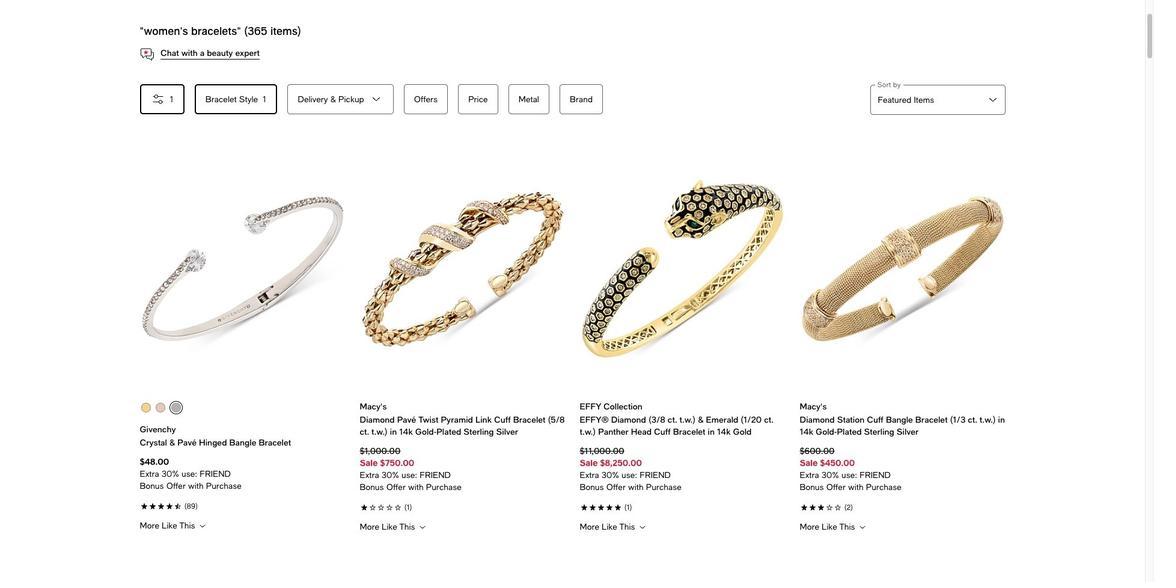 Task type: locate. For each thing, give the bounding box(es) containing it.
extra 30% use: friend. extra 30% off select merchandise!. image up 4.5393 out of 5 rating with 89 reviews 'image'
[[140, 468, 345, 480]]

extra 30% use: friend. extra 30% off select merchandise!. image up 3 out of 5 rating with 2 reviews 'image'
[[800, 469, 1006, 481]]

crystal & pavé hinged bangle bracelet group
[[140, 143, 345, 531]]

bonus offer with purchase. $24.99 diamond earrings or necklace with purchase. image up 5 out of 5 rating with 1 reviews 'image'
[[580, 481, 786, 493]]

4.5393 out of 5 rating with 89 reviews image
[[140, 499, 345, 512]]

extra 30% use: friend. extra 30% off select merchandise!. image up 1 out of 5 rating with 1 reviews image
[[360, 469, 566, 481]]

extra 30% use: friend. extra 30% off select merchandise!. image up 5 out of 5 rating with 1 reviews 'image'
[[580, 469, 786, 481]]

bonus offer with purchase. $24.99 diamond earrings or necklace with purchase. image up 3 out of 5 rating with 2 reviews 'image'
[[800, 481, 1006, 493]]

color swatch gold element
[[141, 403, 151, 412]]

bonus offer with purchase. $24.99 diamond earrings or necklace with purchase. image up 1 out of 5 rating with 1 reviews image
[[360, 481, 566, 493]]

status
[[140, 24, 301, 37]]

diamond station cuff bangle bracelet (1/3 ct. t.w.) in 14k gold-plated sterling silver group
[[800, 143, 1006, 532]]

bonus offer with purchase. $24.99 diamond earrings or necklace with purchase. image
[[140, 480, 345, 492], [360, 481, 566, 493], [580, 481, 786, 493], [800, 481, 1006, 493]]

bonus offer with purchase. $24.99 diamond earrings or necklace with purchase. image up 4.5393 out of 5 rating with 89 reviews 'image'
[[140, 480, 345, 492]]

diamond pavé twist pyramid link cuff bracelet (5/8 ct. t.w.) in 14k gold-plated sterling silver group
[[360, 143, 566, 532]]

extra 30% use: friend. extra 30% off select merchandise!. image for 1 out of 5 rating with 1 reviews image
[[360, 469, 566, 481]]

extra 30% use: friend. extra 30% off select merchandise!. image
[[140, 468, 345, 480], [360, 469, 566, 481], [580, 469, 786, 481], [800, 469, 1006, 481]]



Task type: describe. For each thing, give the bounding box(es) containing it.
extra 30% use: friend. extra 30% off select merchandise!. image for 5 out of 5 rating with 1 reviews 'image'
[[580, 469, 786, 481]]

effy® diamond (3/8 ct. t.w.) & emerald (1/20 ct. t.w.) panther head cuff bracelet in 14k gold group
[[580, 143, 786, 532]]

color swatch pink element
[[156, 403, 165, 412]]

1 out of 5 rating with 1 reviews image
[[360, 500, 566, 513]]

bonus offer with purchase. $24.99 diamond earrings or necklace with purchase. image for 4.5393 out of 5 rating with 89 reviews 'image''s extra 30% use: friend. extra 30% off select merchandise!. image
[[140, 480, 345, 492]]

bonus offer with purchase. $24.99 diamond earrings or necklace with purchase. image for extra 30% use: friend. extra 30% off select merchandise!. image related to 1 out of 5 rating with 1 reviews image
[[360, 481, 566, 493]]

5 out of 5 rating with 1 reviews image
[[580, 500, 786, 513]]

extra 30% use: friend. extra 30% off select merchandise!. image for 3 out of 5 rating with 2 reviews 'image'
[[800, 469, 1006, 481]]

3 out of 5 rating with 2 reviews image
[[800, 500, 1006, 513]]

color swatch silver element
[[171, 403, 181, 412]]

bonus offer with purchase. $24.99 diamond earrings or necklace with purchase. image for extra 30% use: friend. extra 30% off select merchandise!. image corresponding to 5 out of 5 rating with 1 reviews 'image'
[[580, 481, 786, 493]]

extra 30% use: friend. extra 30% off select merchandise!. image for 4.5393 out of 5 rating with 89 reviews 'image'
[[140, 468, 345, 480]]

bonus offer with purchase. $24.99 diamond earrings or necklace with purchase. image for extra 30% use: friend. extra 30% off select merchandise!. image corresponding to 3 out of 5 rating with 2 reviews 'image'
[[800, 481, 1006, 493]]



Task type: vqa. For each thing, say whether or not it's contained in the screenshot.
Bonus Offer with Purchase. $24.99 Diamond Earrings or Necklace with purchase. image related to 5 OUT OF 5 RATING WITH 1 REVIEWS image
yes



